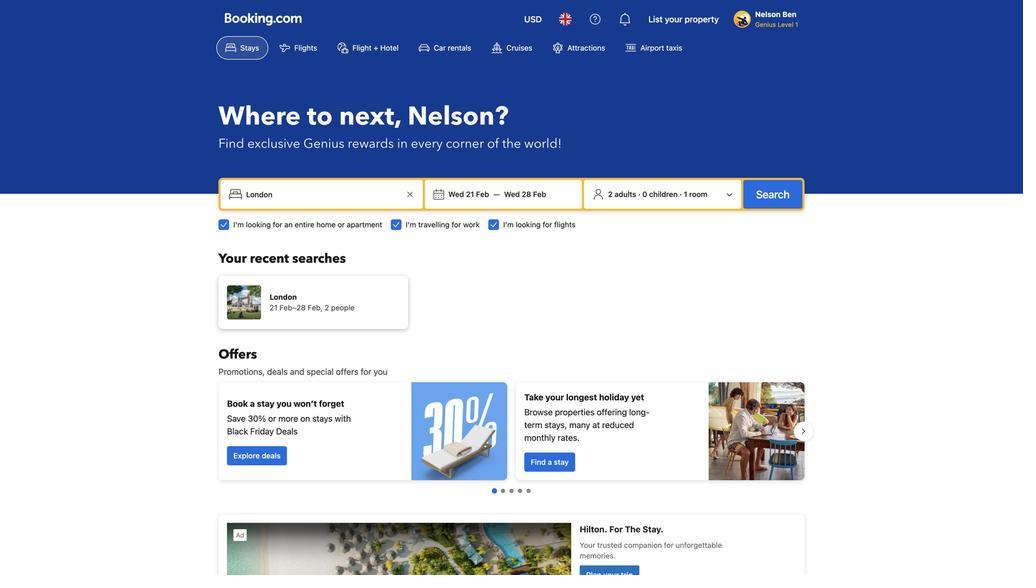 Task type: vqa. For each thing, say whether or not it's contained in the screenshot.
flight + hotel
yes



Task type: locate. For each thing, give the bounding box(es) containing it.
stay down rates.
[[554, 458, 569, 467]]

your right list
[[665, 14, 683, 24]]

promotions,
[[219, 367, 265, 377]]

your
[[665, 14, 683, 24], [546, 393, 564, 403]]

offers promotions, deals and special offers for you
[[219, 346, 388, 377]]

1 horizontal spatial your
[[665, 14, 683, 24]]

nelson ben genius level 1
[[755, 10, 798, 28]]

0 vertical spatial stay
[[257, 399, 275, 409]]

1 vertical spatial 1
[[684, 190, 687, 199]]

a right "book"
[[250, 399, 255, 409]]

0 vertical spatial 2
[[608, 190, 613, 199]]

yet
[[631, 393, 644, 403]]

2 right feb,
[[325, 304, 329, 312]]

0 horizontal spatial stay
[[257, 399, 275, 409]]

stay
[[257, 399, 275, 409], [554, 458, 569, 467]]

1 vertical spatial find
[[531, 458, 546, 467]]

for left an
[[273, 220, 282, 229]]

21 left '—'
[[466, 190, 474, 199]]

1 horizontal spatial genius
[[755, 21, 776, 28]]

21 for feb
[[466, 190, 474, 199]]

flights
[[554, 220, 576, 229]]

i'm
[[233, 220, 244, 229], [406, 220, 416, 229]]

1 wed from the left
[[448, 190, 464, 199]]

wed 21 feb — wed 28 feb
[[448, 190, 546, 199]]

2 left the adults
[[608, 190, 613, 199]]

0 horizontal spatial looking
[[246, 220, 271, 229]]

0 horizontal spatial your
[[546, 393, 564, 403]]

stay inside find a stay link
[[554, 458, 569, 467]]

0 vertical spatial genius
[[755, 21, 776, 28]]

book
[[227, 399, 248, 409]]

i'm up your at the left of page
[[233, 220, 244, 229]]

0 vertical spatial find
[[219, 135, 244, 153]]

0 horizontal spatial you
[[277, 399, 292, 409]]

0 horizontal spatial or
[[268, 414, 276, 424]]

attractions link
[[544, 36, 614, 60]]

0 vertical spatial your
[[665, 14, 683, 24]]

· left 0 at the right top
[[638, 190, 641, 199]]

i'm left travelling
[[406, 220, 416, 229]]

for left work
[[452, 220, 461, 229]]

region
[[210, 378, 813, 485]]

1 horizontal spatial feb
[[533, 190, 546, 199]]

for for work
[[452, 220, 461, 229]]

find inside where to next, nelson? find exclusive genius rewards in every corner of the world!
[[219, 135, 244, 153]]

1 vertical spatial 2
[[325, 304, 329, 312]]

1 inside nelson ben genius level 1
[[795, 21, 798, 28]]

1 looking from the left
[[246, 220, 271, 229]]

stay up 30%
[[257, 399, 275, 409]]

0 horizontal spatial feb
[[476, 190, 489, 199]]

1 horizontal spatial you
[[374, 367, 388, 377]]

for right offers
[[361, 367, 371, 377]]

wed 21 feb button
[[444, 185, 493, 204]]

1 horizontal spatial looking
[[516, 220, 541, 229]]

take your longest holiday yet image
[[709, 383, 805, 481]]

2 · from the left
[[680, 190, 682, 199]]

1 vertical spatial genius
[[303, 135, 345, 153]]

your inside take your longest holiday yet browse properties offering long- term stays, many at reduced monthly rates.
[[546, 393, 564, 403]]

holiday
[[599, 393, 629, 403]]

1 horizontal spatial or
[[338, 220, 345, 229]]

1 vertical spatial a
[[548, 458, 552, 467]]

0 horizontal spatial find
[[219, 135, 244, 153]]

with
[[335, 414, 351, 424]]

explore deals
[[233, 452, 281, 460]]

1 vertical spatial 21
[[270, 304, 277, 312]]

you right offers
[[374, 367, 388, 377]]

on
[[300, 414, 310, 424]]

0 horizontal spatial i'm
[[233, 220, 244, 229]]

1 horizontal spatial wed
[[504, 190, 520, 199]]

0 horizontal spatial genius
[[303, 135, 345, 153]]

deals left and
[[267, 367, 288, 377]]

genius
[[755, 21, 776, 28], [303, 135, 345, 153]]

a for book
[[250, 399, 255, 409]]

21 inside london 21 feb–28 feb, 2 people
[[270, 304, 277, 312]]

genius down to
[[303, 135, 345, 153]]

deals
[[267, 367, 288, 377], [262, 452, 281, 460]]

0 horizontal spatial ·
[[638, 190, 641, 199]]

booking.com image
[[225, 13, 302, 26]]

1 vertical spatial stay
[[554, 458, 569, 467]]

wed up i'm travelling for work
[[448, 190, 464, 199]]

reduced
[[602, 420, 634, 430]]

your for take
[[546, 393, 564, 403]]

0 vertical spatial a
[[250, 399, 255, 409]]

1 vertical spatial you
[[277, 399, 292, 409]]

find
[[219, 135, 244, 153], [531, 458, 546, 467]]

1 left room
[[684, 190, 687, 199]]

1 feb from the left
[[476, 190, 489, 199]]

looking right i'm
[[516, 220, 541, 229]]

stay for book
[[257, 399, 275, 409]]

cruises link
[[483, 36, 541, 60]]

wed left 28
[[504, 190, 520, 199]]

1 horizontal spatial ·
[[680, 190, 682, 199]]

· right "children"
[[680, 190, 682, 199]]

1 horizontal spatial 1
[[795, 21, 798, 28]]

or right home
[[338, 220, 345, 229]]

won't
[[294, 399, 317, 409]]

a
[[250, 399, 255, 409], [548, 458, 552, 467]]

list
[[649, 14, 663, 24]]

car rentals link
[[410, 36, 480, 60]]

i'm
[[503, 220, 514, 229]]

2 inside london 21 feb–28 feb, 2 people
[[325, 304, 329, 312]]

0 vertical spatial 1
[[795, 21, 798, 28]]

stay inside book a stay you won't forget save 30% or more on stays with black friday deals
[[257, 399, 275, 409]]

0 vertical spatial 21
[[466, 190, 474, 199]]

you up more
[[277, 399, 292, 409]]

0
[[643, 190, 647, 199]]

or
[[338, 220, 345, 229], [268, 414, 276, 424]]

2 inside button
[[608, 190, 613, 199]]

0 vertical spatial deals
[[267, 367, 288, 377]]

find down where
[[219, 135, 244, 153]]

genius down nelson
[[755, 21, 776, 28]]

2 i'm from the left
[[406, 220, 416, 229]]

attractions
[[568, 43, 605, 52]]

1
[[795, 21, 798, 28], [684, 190, 687, 199]]

offers main content
[[210, 346, 813, 576]]

0 vertical spatial you
[[374, 367, 388, 377]]

your
[[219, 250, 247, 268]]

in
[[397, 135, 408, 153]]

deals right explore
[[262, 452, 281, 460]]

1 horizontal spatial find
[[531, 458, 546, 467]]

many
[[569, 420, 590, 430]]

at
[[593, 420, 600, 430]]

1 vertical spatial your
[[546, 393, 564, 403]]

corner
[[446, 135, 484, 153]]

or right 30%
[[268, 414, 276, 424]]

flights
[[294, 43, 317, 52]]

1 horizontal spatial a
[[548, 458, 552, 467]]

searches
[[292, 250, 346, 268]]

21
[[466, 190, 474, 199], [270, 304, 277, 312]]

genius inside where to next, nelson? find exclusive genius rewards in every corner of the world!
[[303, 135, 345, 153]]

21 down london
[[270, 304, 277, 312]]

hotel
[[380, 43, 399, 52]]

looking for i'm
[[516, 220, 541, 229]]

wed
[[448, 190, 464, 199], [504, 190, 520, 199]]

car rentals
[[434, 43, 471, 52]]

2 wed from the left
[[504, 190, 520, 199]]

1 horizontal spatial i'm
[[406, 220, 416, 229]]

looking left an
[[246, 220, 271, 229]]

you
[[374, 367, 388, 377], [277, 399, 292, 409]]

monthly
[[524, 433, 556, 443]]

1 horizontal spatial 2
[[608, 190, 613, 199]]

find down 'monthly'
[[531, 458, 546, 467]]

—
[[493, 190, 500, 199]]

feb right 28
[[533, 190, 546, 199]]

1 vertical spatial deals
[[262, 452, 281, 460]]

i'm for i'm looking for an entire home or apartment
[[233, 220, 244, 229]]

0 horizontal spatial 1
[[684, 190, 687, 199]]

a inside book a stay you won't forget save 30% or more on stays with black friday deals
[[250, 399, 255, 409]]

the
[[502, 135, 521, 153]]

ben
[[783, 10, 797, 19]]

1 horizontal spatial 21
[[466, 190, 474, 199]]

0 horizontal spatial 21
[[270, 304, 277, 312]]

more
[[278, 414, 298, 424]]

and
[[290, 367, 304, 377]]

a down 'monthly'
[[548, 458, 552, 467]]

looking
[[246, 220, 271, 229], [516, 220, 541, 229]]

0 horizontal spatial 2
[[325, 304, 329, 312]]

deals inside region
[[262, 452, 281, 460]]

for left flights
[[543, 220, 552, 229]]

your right "take"
[[546, 393, 564, 403]]

2 adults · 0 children · 1 room
[[608, 190, 708, 199]]

search for black friday deals on stays image
[[411, 383, 507, 481]]

1 vertical spatial or
[[268, 414, 276, 424]]

flight + hotel
[[353, 43, 399, 52]]

1 right level
[[795, 21, 798, 28]]

of
[[487, 135, 499, 153]]

0 horizontal spatial wed
[[448, 190, 464, 199]]

special
[[307, 367, 334, 377]]

apartment
[[347, 220, 382, 229]]

2 looking from the left
[[516, 220, 541, 229]]

save
[[227, 414, 246, 424]]

1 horizontal spatial stay
[[554, 458, 569, 467]]

progress bar
[[492, 489, 531, 494]]

1 inside button
[[684, 190, 687, 199]]

looking for i'm
[[246, 220, 271, 229]]

1 i'm from the left
[[233, 220, 244, 229]]

find a stay link
[[524, 453, 575, 472]]

usd
[[524, 14, 542, 24]]

feb left '—'
[[476, 190, 489, 199]]

0 horizontal spatial a
[[250, 399, 255, 409]]

2
[[608, 190, 613, 199], [325, 304, 329, 312]]

deals inside offers promotions, deals and special offers for you
[[267, 367, 288, 377]]



Task type: describe. For each thing, give the bounding box(es) containing it.
rentals
[[448, 43, 471, 52]]

advertisement region
[[219, 515, 805, 576]]

+
[[374, 43, 378, 52]]

flights link
[[270, 36, 326, 60]]

search
[[756, 188, 790, 201]]

to
[[307, 99, 333, 134]]

explore deals link
[[227, 447, 287, 466]]

offers
[[219, 346, 257, 364]]

you inside offers promotions, deals and special offers for you
[[374, 367, 388, 377]]

1 · from the left
[[638, 190, 641, 199]]

room
[[689, 190, 708, 199]]

travelling
[[418, 220, 450, 229]]

30%
[[248, 414, 266, 424]]

every
[[411, 135, 443, 153]]

where to next, nelson? find exclusive genius rewards in every corner of the world!
[[219, 99, 562, 153]]

explore
[[233, 452, 260, 460]]

work
[[463, 220, 480, 229]]

children
[[649, 190, 678, 199]]

i'm for i'm travelling for work
[[406, 220, 416, 229]]

car
[[434, 43, 446, 52]]

take
[[524, 393, 544, 403]]

or inside book a stay you won't forget save 30% or more on stays with black friday deals
[[268, 414, 276, 424]]

home
[[316, 220, 336, 229]]

2 feb from the left
[[533, 190, 546, 199]]

forget
[[319, 399, 344, 409]]

i'm travelling for work
[[406, 220, 480, 229]]

take your longest holiday yet browse properties offering long- term stays, many at reduced monthly rates.
[[524, 393, 650, 443]]

your for list
[[665, 14, 683, 24]]

0 vertical spatial or
[[338, 220, 345, 229]]

london 21 feb–28 feb, 2 people
[[270, 293, 355, 312]]

airport
[[641, 43, 664, 52]]

longest
[[566, 393, 597, 403]]

where
[[219, 99, 301, 134]]

offering
[[597, 407, 627, 418]]

an
[[284, 220, 293, 229]]

taxis
[[666, 43, 682, 52]]

Where are you going? field
[[242, 185, 404, 204]]

search button
[[743, 180, 803, 209]]

list your property link
[[642, 6, 725, 32]]

feb–28
[[279, 304, 306, 312]]

you inside book a stay you won't forget save 30% or more on stays with black friday deals
[[277, 399, 292, 409]]

nelson?
[[408, 99, 509, 134]]

genius inside nelson ben genius level 1
[[755, 21, 776, 28]]

28
[[522, 190, 531, 199]]

stay for find
[[554, 458, 569, 467]]

find a stay
[[531, 458, 569, 467]]

airport taxis link
[[617, 36, 692, 60]]

next,
[[339, 99, 401, 134]]

term
[[524, 420, 542, 430]]

black
[[227, 427, 248, 437]]

flight
[[353, 43, 372, 52]]

airport taxis
[[641, 43, 682, 52]]

progress bar inside offers main content
[[492, 489, 531, 494]]

2 adults · 0 children · 1 room button
[[588, 184, 737, 205]]

long-
[[629, 407, 650, 418]]

usd button
[[518, 6, 548, 32]]

for for flights
[[543, 220, 552, 229]]

entire
[[295, 220, 314, 229]]

properties
[[555, 407, 595, 418]]

recent
[[250, 250, 289, 268]]

list your property
[[649, 14, 719, 24]]

your account menu nelson ben genius level 1 element
[[734, 5, 803, 29]]

i'm looking for an entire home or apartment
[[233, 220, 382, 229]]

feb,
[[308, 304, 323, 312]]

world!
[[524, 135, 562, 153]]

cruises
[[507, 43, 532, 52]]

browse
[[524, 407, 553, 418]]

a for find
[[548, 458, 552, 467]]

level
[[778, 21, 794, 28]]

stays,
[[545, 420, 567, 430]]

21 for feb–28
[[270, 304, 277, 312]]

adults
[[615, 190, 636, 199]]

people
[[331, 304, 355, 312]]

wed 28 feb button
[[500, 185, 551, 204]]

stays link
[[216, 36, 268, 60]]

london
[[270, 293, 297, 302]]

offers
[[336, 367, 359, 377]]

find inside find a stay link
[[531, 458, 546, 467]]

flight + hotel link
[[329, 36, 408, 60]]

for inside offers promotions, deals and special offers for you
[[361, 367, 371, 377]]

your recent searches
[[219, 250, 346, 268]]

book a stay you won't forget save 30% or more on stays with black friday deals
[[227, 399, 351, 437]]

stays
[[312, 414, 333, 424]]

region containing take your longest holiday yet
[[210, 378, 813, 485]]

friday
[[250, 427, 274, 437]]

rewards
[[348, 135, 394, 153]]

for for an
[[273, 220, 282, 229]]

deals
[[276, 427, 298, 437]]

i'm looking for flights
[[503, 220, 576, 229]]



